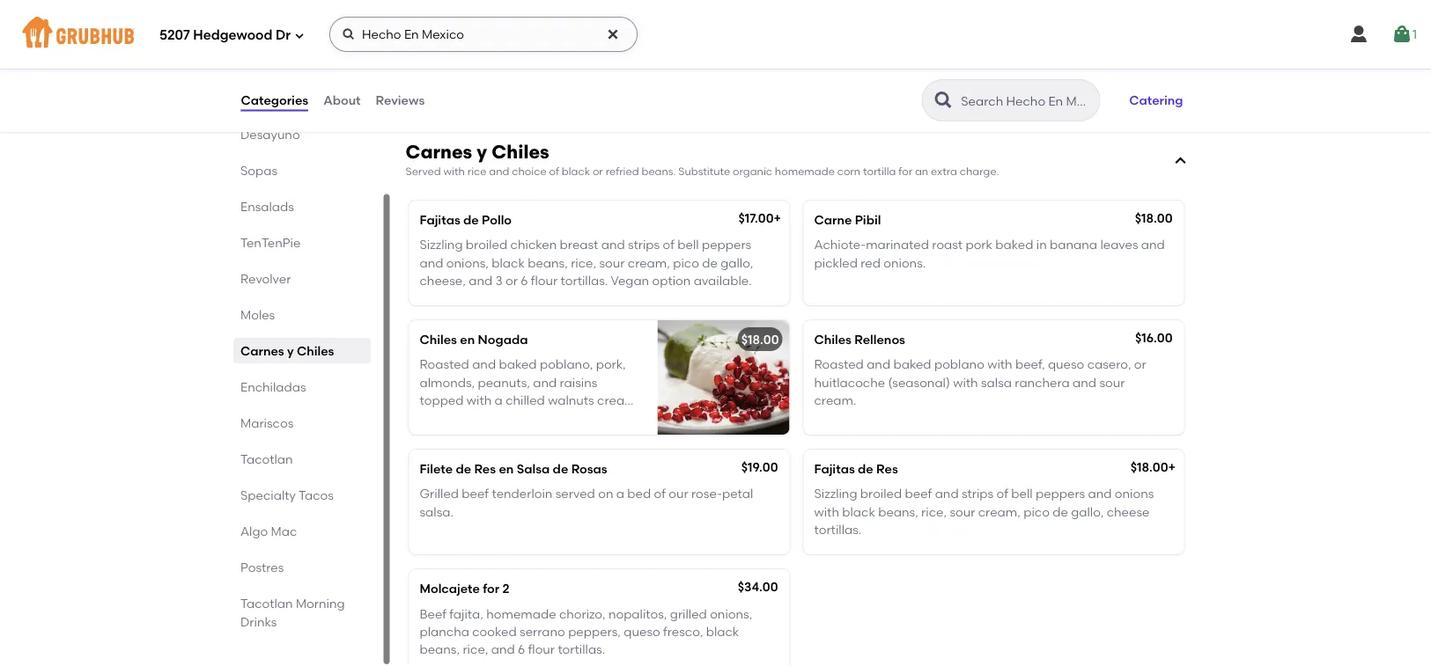 Task type: describe. For each thing, give the bounding box(es) containing it.
cream.
[[814, 393, 856, 408]]

specialty tacos tab
[[240, 486, 363, 505]]

baked for roasted and baked poblano with beef, queso casero, or huitlacoche (seasonal) with salsa ranchera and sour cream.
[[893, 357, 931, 372]]

available.
[[694, 273, 752, 288]]

tacotlan morning drinks tab
[[240, 594, 363, 631]]

onions
[[1115, 487, 1154, 502]]

moles
[[240, 307, 275, 322]]

huitlacoche
[[814, 375, 885, 390]]

leaves
[[1100, 237, 1138, 252]]

queso inside roasted and baked poblano with beef, queso casero, or huitlacoche (seasonal) with salsa ranchera and sour cream.
[[1048, 357, 1084, 372]]

filete
[[420, 462, 453, 477]]

rose-
[[691, 487, 722, 502]]

choice
[[512, 165, 547, 178]]

roasted for rellenos
[[814, 357, 864, 372]]

gallo, for peppers
[[721, 255, 753, 270]]

rice, for breast
[[571, 255, 596, 270]]

option
[[652, 273, 691, 288]]

sizzling broiled beef and strips of bell peppers and onions with black beans, rice, sour cream, pico de gallo, cheese tortillas.
[[814, 487, 1154, 537]]

grilled
[[420, 487, 459, 502]]

roasted for en
[[420, 357, 469, 372]]

chicken
[[510, 237, 557, 252]]

categories button
[[240, 69, 309, 132]]

our
[[669, 487, 688, 502]]

of inside grilled beef tenderloin served on a bed of our rose-petal salsa.
[[654, 487, 666, 502]]

sizzling broiled chicken breast and strips of bell peppers and onions, black beans, rice, sour cream, pico de gallo, cheese, and 3 or 6 flour tortillas. vegan option available.
[[420, 237, 753, 288]]

or down search for food, convenience, alcohol... search box
[[513, 70, 525, 85]]

roasted and baked poblano, pork, almonds, peanuts, and raisins topped with a chilled walnuts cream salsa.
[[420, 357, 636, 426]]

proceed
[[1063, 420, 1114, 435]]

res for beef
[[474, 462, 496, 477]]

strips inside sizzling broiled chicken breast and strips of bell peppers and onions, black beans, rice, sour cream, pico de gallo, cheese, and 3 or 6 flour tortillas. vegan option available.
[[628, 237, 660, 252]]

poblano
[[452, 45, 502, 60]]

sour for bell
[[599, 255, 625, 270]]

beef,
[[1015, 357, 1045, 372]]

1 vertical spatial $18.00
[[741, 332, 779, 347]]

rice, for and
[[921, 505, 947, 520]]

flour inside beef fajita, homemade chorizo, nopalitos, grilled onions, plancha cooked serrano peppers, queso fresco, black beans, rice, and 6 flour tortillas.
[[528, 642, 555, 657]]

desayuno tab
[[240, 125, 363, 144]]

with up salsa
[[987, 357, 1012, 372]]

0 vertical spatial breast
[[472, 70, 510, 85]]

carne pibil
[[814, 212, 881, 227]]

carnes y chiles served with rice and choice of black or refried beans. substitute organic homemade corn tortilla for an extra charge.
[[406, 140, 999, 178]]

morning
[[295, 596, 344, 611]]

pollo
[[482, 212, 512, 227]]

walnuts
[[548, 393, 594, 408]]

with inside carnes y chiles served with rice and choice of black or refried beans. substitute organic homemade corn tortilla for an extra charge.
[[443, 165, 465, 178]]

$17.00 +
[[738, 211, 781, 226]]

cheese
[[1107, 505, 1150, 520]]

and inside achiote-marinated roast pork baked in banana leaves and pickled red onions.
[[1141, 237, 1165, 252]]

beans, for chicken
[[528, 255, 568, 270]]

or inside sizzling broiled chicken breast and strips of bell peppers and onions, black beans, rice, sour cream, pico de gallo, cheese, and 3 or 6 flour tortillas. vegan option available.
[[505, 273, 518, 288]]

0 horizontal spatial en
[[460, 332, 475, 347]]

tacos
[[298, 488, 333, 503]]

dr
[[276, 27, 291, 43]]

served
[[555, 487, 595, 502]]

1 horizontal spatial en
[[499, 462, 514, 477]]

banana
[[1050, 237, 1097, 252]]

onions.
[[884, 255, 926, 270]]

salsa
[[517, 462, 550, 477]]

mariscos tab
[[240, 414, 363, 432]]

black inside carnes y chiles served with rice and choice of black or refried beans. substitute organic homemade corn tortilla for an extra charge.
[[562, 165, 590, 178]]

fajitas de res
[[814, 462, 898, 477]]

black inside sizzling broiled chicken breast and strips of bell peppers and onions, black beans, rice, sour cream, pico de gallo, cheese, and 3 or 6 flour tortillas. vegan option available.
[[492, 255, 525, 270]]

pickled
[[814, 255, 858, 270]]

grilled beef tenderloin served on a bed of our rose-petal salsa.
[[420, 487, 753, 520]]

pork for shank.
[[528, 70, 555, 85]]

de inside sizzling broiled chicken breast and strips of bell peppers and onions, black beans, rice, sour cream, pico de gallo, cheese, and 3 or 6 flour tortillas. vegan option available.
[[702, 255, 718, 270]]

enchiladas
[[240, 380, 306, 395]]

or inside carnes y chiles served with rice and choice of black or refried beans. substitute organic homemade corn tortilla for an extra charge.
[[593, 165, 603, 178]]

beef inside sizzling broiled beef and strips of bell peppers and onions with black beans, rice, sour cream, pico de gallo, cheese tortillas.
[[905, 487, 932, 502]]

peppers,
[[568, 624, 621, 639]]

black inside sizzling broiled beef and strips of bell peppers and onions with black beans, rice, sour cream, pico de gallo, cheese tortillas.
[[842, 505, 875, 520]]

fajitas for fajitas de pollo
[[420, 212, 460, 227]]

algo mac
[[240, 524, 297, 539]]

rice, inside beef fajita, homemade chorizo, nopalitos, grilled onions, plancha cooked serrano peppers, queso fresco, black beans, rice, and 6 flour tortillas.
[[463, 642, 488, 657]]

in
[[1036, 237, 1047, 252]]

strips inside sizzling broiled beef and strips of bell peppers and onions with black beans, rice, sour cream, pico de gallo, cheese tortillas.
[[962, 487, 994, 502]]

reviews button
[[375, 69, 426, 132]]

extra
[[931, 165, 957, 178]]

chiles rellenos
[[814, 332, 905, 347]]

a inside grilled beef tenderloin served on a bed of our rose-petal salsa.
[[616, 487, 624, 502]]

nopalitos,
[[608, 607, 667, 622]]

serrano
[[520, 624, 565, 639]]

checkout
[[1133, 420, 1191, 435]]

topped
[[420, 393, 464, 408]]

fresco,
[[663, 624, 703, 639]]

tortillas. inside beef fajita, homemade chorizo, nopalitos, grilled onions, plancha cooked serrano peppers, queso fresco, black beans, rice, and 6 flour tortillas.
[[558, 642, 605, 657]]

chiles en nogada image
[[657, 320, 790, 435]]

to
[[1117, 420, 1130, 435]]

carnes for carnes y chiles
[[240, 343, 284, 358]]

proceed to checkout button
[[1009, 411, 1245, 443]]

6 inside beef fajita, homemade chorizo, nopalitos, grilled onions, plancha cooked serrano peppers, queso fresco, black beans, rice, and 6 flour tortillas.
[[518, 642, 525, 657]]

of inside sizzling broiled chicken breast and strips of bell peppers and onions, black beans, rice, sour cream, pico de gallo, cheese, and 3 or 6 flour tortillas. vegan option available.
[[663, 237, 675, 252]]

of inside sizzling broiled beef and strips of bell peppers and onions with black beans, rice, sour cream, pico de gallo, cheese tortillas.
[[997, 487, 1008, 502]]

drinks
[[240, 615, 276, 630]]

rosas
[[571, 462, 607, 477]]

roasted and baked poblano with beef, queso casero, or huitlacoche (seasonal) with salsa ranchera and sour cream.
[[814, 357, 1146, 408]]

tentenpie
[[240, 235, 300, 250]]

proceed to checkout
[[1063, 420, 1191, 435]]

homemade inside beef fajita, homemade chorizo, nopalitos, grilled onions, plancha cooked serrano peppers, queso fresco, black beans, rice, and 6 flour tortillas.
[[486, 607, 556, 622]]

on
[[598, 487, 613, 502]]

chilled
[[506, 393, 545, 408]]

pork for baked
[[966, 237, 993, 252]]

sopas
[[240, 163, 277, 178]]

5207 hedgewood dr
[[159, 27, 291, 43]]

0 vertical spatial $18.00
[[1135, 211, 1173, 226]]

marinated
[[866, 237, 929, 252]]

ensalads
[[240, 199, 294, 214]]

raisins
[[560, 375, 597, 390]]

contain
[[600, 70, 648, 85]]

svg image inside the 1 button
[[1391, 24, 1413, 45]]

fajitas de pollo
[[420, 212, 512, 227]]

pico for bell
[[673, 255, 699, 270]]

desayuno
[[240, 127, 300, 142]]

beans, inside beef fajita, homemade chorizo, nopalitos, grilled onions, plancha cooked serrano peppers, queso fresco, black beans, rice, and 6 flour tortillas.
[[420, 642, 460, 657]]

salsa
[[981, 375, 1012, 390]]

$17.00
[[738, 211, 774, 226]]

shank.
[[558, 70, 597, 85]]

tenderloin
[[492, 487, 553, 502]]

sopas tab
[[240, 161, 363, 180]]

+ for $18.00
[[1168, 460, 1176, 475]]

6 inside sizzling broiled chicken breast and strips of bell peppers and onions, black beans, rice, sour cream, pico de gallo, cheese, and 3 or 6 flour tortillas. vegan option available.
[[521, 273, 528, 288]]

bed
[[627, 487, 651, 502]]

cheese,
[[420, 273, 466, 288]]

baked inside achiote-marinated roast pork baked in banana leaves and pickled red onions.
[[995, 237, 1033, 252]]

(seasonal)
[[888, 375, 950, 390]]



Task type: locate. For each thing, give the bounding box(es) containing it.
0 horizontal spatial y
[[287, 343, 293, 358]]

rellenos
[[855, 332, 905, 347]]

beans, down plancha
[[420, 642, 460, 657]]

black up the "3"
[[492, 255, 525, 270]]

fajitas
[[420, 212, 460, 227], [814, 462, 855, 477]]

y
[[477, 140, 487, 163], [287, 343, 293, 358]]

2 vertical spatial sour
[[950, 505, 975, 520]]

Search for food, convenience, alcohol... search field
[[329, 17, 638, 52]]

cream, inside sizzling broiled beef and strips of bell peppers and onions with black beans, rice, sour cream, pico de gallo, cheese tortillas.
[[978, 505, 1021, 520]]

chiles up huitlacoche at the right bottom of page
[[814, 332, 852, 347]]

$18.00 +
[[1131, 460, 1176, 475]]

flour down chicken at the left top of the page
[[531, 273, 558, 288]]

0 vertical spatial tacotlan
[[240, 452, 292, 467]]

sour inside sizzling broiled beef and strips of bell peppers and onions with black beans, rice, sour cream, pico de gallo, cheese tortillas.
[[950, 505, 975, 520]]

a down the 'peanuts,'
[[495, 393, 503, 408]]

1 horizontal spatial beef
[[905, 487, 932, 502]]

1 vertical spatial carnes
[[240, 343, 284, 358]]

chiles en nogada
[[420, 332, 528, 347]]

1 vertical spatial breast
[[560, 237, 598, 252]]

homemade inside carnes y chiles served with rice and choice of black or refried beans. substitute organic homemade corn tortilla for an extra charge.
[[775, 165, 835, 178]]

salsa. down grilled
[[420, 505, 454, 520]]

svg image
[[1348, 24, 1369, 45], [1391, 24, 1413, 45], [294, 30, 305, 41], [1174, 154, 1188, 168]]

casero,
[[1087, 357, 1131, 372]]

queso
[[1048, 357, 1084, 372], [624, 624, 660, 639]]

peppers up available.
[[702, 237, 751, 252]]

1 vertical spatial a
[[616, 487, 624, 502]]

$18.00
[[1135, 211, 1173, 226], [741, 332, 779, 347], [1131, 460, 1168, 475]]

tortillas. left vegan
[[561, 273, 608, 288]]

fajitas down "served"
[[420, 212, 460, 227]]

strips
[[628, 237, 660, 252], [962, 487, 994, 502]]

breast down poblano
[[472, 70, 510, 85]]

beans, for beef
[[878, 505, 918, 520]]

about button
[[322, 69, 362, 132]]

petal
[[722, 487, 753, 502]]

baked
[[995, 237, 1033, 252], [499, 357, 537, 372], [893, 357, 931, 372]]

tortilla
[[863, 165, 896, 178]]

roasted up almonds,
[[420, 357, 469, 372]]

flour down serrano at the bottom
[[528, 642, 555, 657]]

1 vertical spatial gallo,
[[1071, 505, 1104, 520]]

0 horizontal spatial bell
[[678, 237, 699, 252]]

bell
[[678, 237, 699, 252], [1011, 487, 1033, 502]]

y up rice
[[477, 140, 487, 163]]

1 horizontal spatial rice,
[[571, 255, 596, 270]]

tacotlan inside tab
[[240, 452, 292, 467]]

beans, inside sizzling broiled chicken breast and strips of bell peppers and onions, black beans, rice, sour cream, pico de gallo, cheese, and 3 or 6 flour tortillas. vegan option available.
[[528, 255, 568, 270]]

0 vertical spatial tortillas.
[[561, 273, 608, 288]]

+ down checkout
[[1168, 460, 1176, 475]]

baked inside roasted and baked poblano, pork, almonds, peanuts, and raisins topped with a chilled walnuts cream salsa.
[[499, 357, 537, 372]]

poblano,
[[540, 357, 593, 372]]

$16.00
[[1135, 331, 1173, 346]]

1 res from the left
[[474, 462, 496, 477]]

0 horizontal spatial onions,
[[446, 255, 489, 270]]

flour inside sizzling broiled chicken breast and strips of bell peppers and onions, black beans, rice, sour cream, pico de gallo, cheese, and 3 or 6 flour tortillas. vegan option available.
[[531, 273, 558, 288]]

postres
[[240, 560, 283, 575]]

en left salsa
[[499, 462, 514, 477]]

search icon image
[[933, 90, 954, 111]]

beef
[[420, 607, 447, 622]]

or inside roasted and baked poblano with beef, queso casero, or huitlacoche (seasonal) with salsa ranchera and sour cream.
[[1134, 357, 1146, 372]]

queso down nopalitos,
[[624, 624, 660, 639]]

0 vertical spatial a
[[495, 393, 503, 408]]

0 horizontal spatial beef
[[462, 487, 489, 502]]

y inside carnes y chiles served with rice and choice of black or refried beans. substitute organic homemade corn tortilla for an extra charge.
[[477, 140, 487, 163]]

0 vertical spatial y
[[477, 140, 487, 163]]

1 svg image from the left
[[342, 27, 356, 41]]

ensalads tab
[[240, 197, 363, 216]]

beans, down chicken at the left top of the page
[[528, 255, 568, 270]]

chorizo,
[[559, 607, 606, 622]]

1 vertical spatial salsa.
[[420, 505, 454, 520]]

0 horizontal spatial breast
[[472, 70, 510, 85]]

or left refried
[[593, 165, 603, 178]]

broiled inside sizzling broiled chicken breast and strips of bell peppers and onions, black beans, rice, sour cream, pico de gallo, cheese, and 3 or 6 flour tortillas. vegan option available.
[[466, 237, 507, 252]]

beans, down the "fajitas de res"
[[878, 505, 918, 520]]

reviews
[[376, 93, 425, 108]]

mariscos
[[240, 416, 293, 431]]

black inside beef fajita, homemade chorizo, nopalitos, grilled onions, plancha cooked serrano peppers, queso fresco, black beans, rice, and 6 flour tortillas.
[[706, 624, 739, 639]]

0 horizontal spatial for
[[483, 582, 500, 597]]

and inside carnes y chiles served with rice and choice of black or refried beans. substitute organic homemade corn tortilla for an extra charge.
[[489, 165, 509, 178]]

or
[[513, 70, 525, 85], [593, 165, 603, 178], [505, 273, 518, 288], [1134, 357, 1146, 372]]

roasted inside roasted and baked poblano, pork, almonds, peanuts, and raisins topped with a chilled walnuts cream salsa.
[[420, 357, 469, 372]]

res
[[474, 462, 496, 477], [876, 462, 898, 477]]

2 roasted from the left
[[814, 357, 864, 372]]

1 vertical spatial 6
[[518, 642, 525, 657]]

svg image up contain
[[606, 27, 620, 41]]

rice, inside sizzling broiled chicken breast and strips of bell peppers and onions, black beans, rice, sour cream, pico de gallo, cheese, and 3 or 6 flour tortillas. vegan option available.
[[571, 255, 596, 270]]

chiles up almonds,
[[420, 332, 457, 347]]

y up enchiladas tab at the left bottom of the page
[[287, 343, 293, 358]]

2 vertical spatial rice,
[[463, 642, 488, 657]]

y inside tab
[[287, 343, 293, 358]]

2 horizontal spatial rice,
[[921, 505, 947, 520]]

1 vertical spatial strips
[[962, 487, 994, 502]]

2 tacotlan from the top
[[240, 596, 292, 611]]

catering button
[[1121, 81, 1191, 120]]

pico inside sizzling broiled beef and strips of bell peppers and onions with black beans, rice, sour cream, pico de gallo, cheese tortillas.
[[1024, 505, 1050, 520]]

0 horizontal spatial fajitas
[[420, 212, 460, 227]]

or down $16.00
[[1134, 357, 1146, 372]]

an
[[915, 165, 928, 178]]

1 horizontal spatial peppers
[[1036, 487, 1085, 502]]

1 roasted from the left
[[420, 357, 469, 372]]

1 vertical spatial peppers
[[1036, 487, 1085, 502]]

nuts.
[[651, 70, 679, 85]]

cream, for strips
[[628, 255, 670, 270]]

carnes inside tab
[[240, 343, 284, 358]]

0 vertical spatial pork
[[528, 70, 555, 85]]

1 beef from the left
[[462, 487, 489, 502]]

2 svg image from the left
[[606, 27, 620, 41]]

1 vertical spatial en
[[499, 462, 514, 477]]

nogada
[[478, 332, 528, 347]]

bell inside sizzling broiled beef and strips of bell peppers and onions with black beans, rice, sour cream, pico de gallo, cheese tortillas.
[[1011, 487, 1033, 502]]

0 horizontal spatial svg image
[[342, 27, 356, 41]]

gallo, left cheese
[[1071, 505, 1104, 520]]

with down poblano on the bottom
[[953, 375, 978, 390]]

0 horizontal spatial pork
[[528, 70, 555, 85]]

1 horizontal spatial queso
[[1048, 357, 1084, 372]]

1 vertical spatial pico
[[1024, 505, 1050, 520]]

1 vertical spatial y
[[287, 343, 293, 358]]

fajitas for fajitas de res
[[814, 462, 855, 477]]

+
[[774, 211, 781, 226], [1168, 460, 1176, 475]]

tentenpie tab
[[240, 233, 363, 252]]

onions, down the $34.00
[[710, 607, 752, 622]]

baked left in
[[995, 237, 1033, 252]]

salsa. down topped on the bottom left
[[420, 411, 454, 426]]

2 horizontal spatial sour
[[1099, 375, 1125, 390]]

1 vertical spatial for
[[483, 582, 500, 597]]

0 vertical spatial salsa.
[[420, 411, 454, 426]]

pibil
[[855, 212, 881, 227]]

broiled for pollo
[[466, 237, 507, 252]]

and
[[489, 165, 509, 178], [601, 237, 625, 252], [1141, 237, 1165, 252], [420, 255, 443, 270], [469, 273, 492, 288], [472, 357, 496, 372], [867, 357, 890, 372], [533, 375, 557, 390], [1073, 375, 1097, 390], [935, 487, 959, 502], [1088, 487, 1112, 502], [491, 642, 515, 657]]

0 horizontal spatial beans,
[[420, 642, 460, 657]]

tacotlan down mariscos
[[240, 452, 292, 467]]

1 vertical spatial tortillas.
[[814, 522, 862, 537]]

baked for roasted and baked poblano, pork, almonds, peanuts, and raisins topped with a chilled walnuts cream salsa.
[[499, 357, 537, 372]]

tacotlan up drinks
[[240, 596, 292, 611]]

sizzling inside sizzling broiled chicken breast and strips of bell peppers and onions, black beans, rice, sour cream, pico de gallo, cheese, and 3 or 6 flour tortillas. vegan option available.
[[420, 237, 463, 252]]

baked up (seasonal)
[[893, 357, 931, 372]]

rice, inside sizzling broiled beef and strips of bell peppers and onions with black beans, rice, sour cream, pico de gallo, cheese tortillas.
[[921, 505, 947, 520]]

tacotlan tab
[[240, 450, 363, 469]]

specialty tacos
[[240, 488, 333, 503]]

baked up the 'peanuts,'
[[499, 357, 537, 372]]

1 horizontal spatial carnes
[[406, 140, 472, 163]]

0 horizontal spatial +
[[774, 211, 781, 226]]

tortillas. inside sizzling broiled chicken breast and strips of bell peppers and onions, black beans, rice, sour cream, pico de gallo, cheese, and 3 or 6 flour tortillas. vegan option available.
[[561, 273, 608, 288]]

2 beef from the left
[[905, 487, 932, 502]]

a inside roasted and baked poblano, pork, almonds, peanuts, and raisins topped with a chilled walnuts cream salsa.
[[495, 393, 503, 408]]

1 horizontal spatial for
[[899, 165, 912, 178]]

salsa.
[[420, 411, 454, 426], [420, 505, 454, 520]]

1 salsa. from the top
[[420, 411, 454, 426]]

cream
[[597, 393, 636, 408]]

for left an
[[899, 165, 912, 178]]

for left 2
[[483, 582, 500, 597]]

categories
[[241, 93, 308, 108]]

chicken
[[420, 70, 469, 85]]

sizzling down fajitas de pollo
[[420, 237, 463, 252]]

2 res from the left
[[876, 462, 898, 477]]

salsa. inside grilled beef tenderloin served on a bed of our rose-petal salsa.
[[420, 505, 454, 520]]

1 horizontal spatial baked
[[893, 357, 931, 372]]

1 horizontal spatial beans,
[[528, 255, 568, 270]]

1 horizontal spatial strips
[[962, 487, 994, 502]]

0 vertical spatial strips
[[628, 237, 660, 252]]

tacotlan inside tacotlan morning drinks
[[240, 596, 292, 611]]

0 vertical spatial bell
[[678, 237, 699, 252]]

$19.00
[[741, 460, 778, 475]]

0 horizontal spatial baked
[[499, 357, 537, 372]]

filete de res en salsa de rosas
[[420, 462, 607, 477]]

pork inside achiote-marinated roast pork baked in banana leaves and pickled red onions.
[[966, 237, 993, 252]]

0 vertical spatial homemade
[[775, 165, 835, 178]]

tortillas. down peppers,
[[558, 642, 605, 657]]

$18.00 up the leaves
[[1135, 211, 1173, 226]]

1 horizontal spatial pico
[[1024, 505, 1050, 520]]

with down the "fajitas de res"
[[814, 505, 839, 520]]

broiled down the "fajitas de res"
[[860, 487, 902, 502]]

poblano
[[934, 357, 984, 372]]

onions, up cheese,
[[446, 255, 489, 270]]

homemade up serrano at the bottom
[[486, 607, 556, 622]]

1 horizontal spatial svg image
[[606, 27, 620, 41]]

molcajete for 2
[[420, 582, 510, 597]]

de
[[463, 212, 479, 227], [702, 255, 718, 270], [456, 462, 471, 477], [553, 462, 568, 477], [858, 462, 873, 477], [1053, 505, 1068, 520]]

revolver tab
[[240, 269, 363, 288]]

Search Hecho En Mexico search field
[[959, 92, 1094, 109]]

rice
[[467, 165, 487, 178]]

beans.
[[642, 165, 676, 178]]

1 horizontal spatial +
[[1168, 460, 1176, 475]]

breast right chicken at the left top of the page
[[560, 237, 598, 252]]

1 vertical spatial bell
[[1011, 487, 1033, 502]]

y for carnes y chiles
[[287, 343, 293, 358]]

1
[[1413, 27, 1417, 42]]

0 vertical spatial carnes
[[406, 140, 472, 163]]

or right the "3"
[[505, 273, 518, 288]]

0 vertical spatial sizzling
[[420, 237, 463, 252]]

gallo, inside sizzling broiled chicken breast and strips of bell peppers and onions, black beans, rice, sour cream, pico de gallo, cheese, and 3 or 6 flour tortillas. vegan option available.
[[721, 255, 753, 270]]

1 vertical spatial fajitas
[[814, 462, 855, 477]]

0 vertical spatial peppers
[[702, 237, 751, 252]]

0 vertical spatial cream,
[[628, 255, 670, 270]]

2 vertical spatial tortillas.
[[558, 642, 605, 657]]

enchiladas tab
[[240, 378, 363, 396]]

$18.00 up 'onions'
[[1131, 460, 1168, 475]]

carnes inside carnes y chiles served with rice and choice of black or refried beans. substitute organic homemade corn tortilla for an extra charge.
[[406, 140, 472, 163]]

1 vertical spatial sizzling
[[814, 487, 857, 502]]

en
[[460, 332, 475, 347], [499, 462, 514, 477]]

1 vertical spatial flour
[[528, 642, 555, 657]]

onions, inside beef fajita, homemade chorizo, nopalitos, grilled onions, plancha cooked serrano peppers, queso fresco, black beans, rice, and 6 flour tortillas.
[[710, 607, 752, 622]]

flour
[[531, 273, 558, 288], [528, 642, 555, 657]]

main navigation navigation
[[0, 0, 1431, 69]]

red
[[861, 255, 881, 270]]

+ left carne
[[774, 211, 781, 226]]

cooked
[[472, 624, 517, 639]]

with down the 'peanuts,'
[[467, 393, 492, 408]]

1 horizontal spatial broiled
[[860, 487, 902, 502]]

y for carnes y chiles served with rice and choice of black or refried beans. substitute organic homemade corn tortilla for an extra charge.
[[477, 140, 487, 163]]

homemade left the corn in the top right of the page
[[775, 165, 835, 178]]

0 horizontal spatial sour
[[599, 255, 625, 270]]

with inside sizzling broiled beef and strips of bell peppers and onions with black beans, rice, sour cream, pico de gallo, cheese tortillas.
[[814, 505, 839, 520]]

0 vertical spatial 6
[[521, 273, 528, 288]]

about
[[323, 93, 361, 108]]

beef fajita, homemade chorizo, nopalitos, grilled onions, plancha cooked serrano peppers, queso fresco, black beans, rice, and 6 flour tortillas.
[[420, 607, 752, 657]]

pico inside sizzling broiled chicken breast and strips of bell peppers and onions, black beans, rice, sour cream, pico de gallo, cheese, and 3 or 6 flour tortillas. vegan option available.
[[673, 255, 699, 270]]

cream,
[[628, 255, 670, 270], [978, 505, 1021, 520]]

0 vertical spatial onions,
[[446, 255, 489, 270]]

roasted up huitlacoche at the right bottom of page
[[814, 357, 864, 372]]

for inside carnes y chiles served with rice and choice of black or refried beans. substitute organic homemade corn tortilla for an extra charge.
[[899, 165, 912, 178]]

0 horizontal spatial rice,
[[463, 642, 488, 657]]

1 horizontal spatial a
[[616, 487, 624, 502]]

specialty
[[240, 488, 295, 503]]

gallo,
[[721, 255, 753, 270], [1071, 505, 1104, 520]]

2 vertical spatial $18.00
[[1131, 460, 1168, 475]]

ranchera
[[1015, 375, 1070, 390]]

0 horizontal spatial peppers
[[702, 237, 751, 252]]

fajitas down 'cream.'
[[814, 462, 855, 477]]

bell inside sizzling broiled chicken breast and strips of bell peppers and onions, black beans, rice, sour cream, pico de gallo, cheese, and 3 or 6 flour tortillas. vegan option available.
[[678, 237, 699, 252]]

1 horizontal spatial breast
[[560, 237, 598, 252]]

carnes down moles
[[240, 343, 284, 358]]

roasted inside roasted and baked poblano with beef, queso casero, or huitlacoche (seasonal) with salsa ranchera and sour cream.
[[814, 357, 864, 372]]

1 vertical spatial sour
[[1099, 375, 1125, 390]]

peppers down the proceed
[[1036, 487, 1085, 502]]

onions, inside sizzling broiled chicken breast and strips of bell peppers and onions, black beans, rice, sour cream, pico de gallo, cheese, and 3 or 6 flour tortillas. vegan option available.
[[446, 255, 489, 270]]

cream, for of
[[978, 505, 1021, 520]]

0 vertical spatial pico
[[673, 255, 699, 270]]

$18.00 down available.
[[741, 332, 779, 347]]

black down 'grilled'
[[706, 624, 739, 639]]

gallo, for and
[[1071, 505, 1104, 520]]

moles tab
[[240, 306, 363, 324]]

revolver
[[240, 271, 290, 286]]

+ for $17.00
[[774, 211, 781, 226]]

sour for peppers
[[950, 505, 975, 520]]

salsa. inside roasted and baked poblano, pork, almonds, peanuts, and raisins topped with a chilled walnuts cream salsa.
[[420, 411, 454, 426]]

grilled
[[670, 607, 707, 622]]

6 down serrano at the bottom
[[518, 642, 525, 657]]

tortillas. down the "fajitas de res"
[[814, 522, 862, 537]]

1 horizontal spatial bell
[[1011, 487, 1033, 502]]

carnes y chiles tab
[[240, 342, 363, 360]]

algo
[[240, 524, 267, 539]]

1 horizontal spatial res
[[876, 462, 898, 477]]

with inside roasted and baked poblano, pork, almonds, peanuts, and raisins topped with a chilled walnuts cream salsa.
[[467, 393, 492, 408]]

black left refried
[[562, 165, 590, 178]]

0 vertical spatial beans,
[[528, 255, 568, 270]]

of inside carnes y chiles served with rice and choice of black or refried beans. substitute organic homemade corn tortilla for an extra charge.
[[549, 165, 559, 178]]

2 salsa. from the top
[[420, 505, 454, 520]]

sizzling for with
[[814, 487, 857, 502]]

broiled down pollo
[[466, 237, 507, 252]]

black down the "fajitas de res"
[[842, 505, 875, 520]]

chiles inside carnes y chiles served with rice and choice of black or refried beans. substitute organic homemade corn tortilla for an extra charge.
[[492, 140, 549, 163]]

queso up ranchera
[[1048, 357, 1084, 372]]

svg image right dr
[[342, 27, 356, 41]]

baked inside roasted and baked poblano with beef, queso casero, or huitlacoche (seasonal) with salsa ranchera and sour cream.
[[893, 357, 931, 372]]

sizzling inside sizzling broiled beef and strips of bell peppers and onions with black beans, rice, sour cream, pico de gallo, cheese tortillas.
[[814, 487, 857, 502]]

1 vertical spatial broiled
[[860, 487, 902, 502]]

gallo, up available.
[[721, 255, 753, 270]]

0 horizontal spatial broiled
[[466, 237, 507, 252]]

sour inside sizzling broiled chicken breast and strips of bell peppers and onions, black beans, rice, sour cream, pico de gallo, cheese, and 3 or 6 flour tortillas. vegan option available.
[[599, 255, 625, 270]]

peanuts,
[[478, 375, 530, 390]]

with left rice
[[443, 165, 465, 178]]

carnes for carnes y chiles served with rice and choice of black or refried beans. substitute organic homemade corn tortilla for an extra charge.
[[406, 140, 472, 163]]

cream, inside sizzling broiled chicken breast and strips of bell peppers and onions, black beans, rice, sour cream, pico de gallo, cheese, and 3 or 6 flour tortillas. vegan option available.
[[628, 255, 670, 270]]

1 horizontal spatial sizzling
[[814, 487, 857, 502]]

carnes up "served"
[[406, 140, 472, 163]]

en left nogada
[[460, 332, 475, 347]]

algo mac tab
[[240, 522, 363, 541]]

0 vertical spatial for
[[899, 165, 912, 178]]

breast inside sizzling broiled chicken breast and strips of bell peppers and onions, black beans, rice, sour cream, pico de gallo, cheese, and 3 or 6 flour tortillas. vegan option available.
[[560, 237, 598, 252]]

svg image
[[342, 27, 356, 41], [606, 27, 620, 41]]

pork left the shank.
[[528, 70, 555, 85]]

sizzling for onions,
[[420, 237, 463, 252]]

served
[[406, 165, 441, 178]]

beef inside grilled beef tenderloin served on a bed of our rose-petal salsa.
[[462, 487, 489, 502]]

chiles up choice
[[492, 140, 549, 163]]

fajita,
[[449, 607, 483, 622]]

1 tacotlan from the top
[[240, 452, 292, 467]]

1 horizontal spatial pork
[[966, 237, 993, 252]]

0 horizontal spatial sizzling
[[420, 237, 463, 252]]

and inside beef fajita, homemade chorizo, nopalitos, grilled onions, plancha cooked serrano peppers, queso fresco, black beans, rice, and 6 flour tortillas.
[[491, 642, 515, 657]]

broiled
[[466, 237, 507, 252], [860, 487, 902, 502]]

charge.
[[960, 165, 999, 178]]

res for broiled
[[876, 462, 898, 477]]

1 horizontal spatial y
[[477, 140, 487, 163]]

peppers inside sizzling broiled beef and strips of bell peppers and onions with black beans, rice, sour cream, pico de gallo, cheese tortillas.
[[1036, 487, 1085, 502]]

peppers inside sizzling broiled chicken breast and strips of bell peppers and onions, black beans, rice, sour cream, pico de gallo, cheese, and 3 or 6 flour tortillas. vegan option available.
[[702, 237, 751, 252]]

homemade
[[775, 165, 835, 178], [486, 607, 556, 622]]

0 vertical spatial flour
[[531, 273, 558, 288]]

0 vertical spatial rice,
[[571, 255, 596, 270]]

beans, inside sizzling broiled beef and strips of bell peppers and onions with black beans, rice, sour cream, pico de gallo, cheese tortillas.
[[878, 505, 918, 520]]

0 vertical spatial +
[[774, 211, 781, 226]]

2 horizontal spatial beans,
[[878, 505, 918, 520]]

tacotlan for tacotlan morning drinks
[[240, 596, 292, 611]]

de inside sizzling broiled beef and strips of bell peppers and onions with black beans, rice, sour cream, pico de gallo, cheese tortillas.
[[1053, 505, 1068, 520]]

pork right roast
[[966, 237, 993, 252]]

chiles inside tab
[[296, 343, 334, 358]]

chiles up enchiladas tab at the left bottom of the page
[[296, 343, 334, 358]]

0 vertical spatial queso
[[1048, 357, 1084, 372]]

broiled for res
[[860, 487, 902, 502]]

achiote-marinated roast pork baked in banana leaves and pickled red onions.
[[814, 237, 1165, 270]]

1 vertical spatial tacotlan
[[240, 596, 292, 611]]

1 horizontal spatial roasted
[[814, 357, 864, 372]]

6 right the "3"
[[521, 273, 528, 288]]

plancha
[[420, 624, 469, 639]]

0 horizontal spatial strips
[[628, 237, 660, 252]]

tacotlan morning drinks
[[240, 596, 344, 630]]

postres tab
[[240, 558, 363, 577]]

sizzling down the "fajitas de res"
[[814, 487, 857, 502]]

1 horizontal spatial gallo,
[[1071, 505, 1104, 520]]

2 horizontal spatial baked
[[995, 237, 1033, 252]]

tacotlan for tacotlan
[[240, 452, 292, 467]]

gallo, inside sizzling broiled beef and strips of bell peppers and onions with black beans, rice, sour cream, pico de gallo, cheese tortillas.
[[1071, 505, 1104, 520]]

1 horizontal spatial homemade
[[775, 165, 835, 178]]

0 horizontal spatial roasted
[[420, 357, 469, 372]]

0 vertical spatial en
[[460, 332, 475, 347]]

1 button
[[1391, 18, 1417, 50]]

1 horizontal spatial onions,
[[710, 607, 752, 622]]

tortillas. inside sizzling broiled beef and strips of bell peppers and onions with black beans, rice, sour cream, pico de gallo, cheese tortillas.
[[814, 522, 862, 537]]

mac
[[270, 524, 297, 539]]

1 vertical spatial cream,
[[978, 505, 1021, 520]]

almonds,
[[420, 375, 475, 390]]

a right on
[[616, 487, 624, 502]]

broiled inside sizzling broiled beef and strips of bell peppers and onions with black beans, rice, sour cream, pico de gallo, cheese tortillas.
[[860, 487, 902, 502]]

$34.00
[[738, 580, 778, 595]]

sour inside roasted and baked poblano with beef, queso casero, or huitlacoche (seasonal) with salsa ranchera and sour cream.
[[1099, 375, 1125, 390]]

pico for peppers
[[1024, 505, 1050, 520]]

roast
[[932, 237, 963, 252]]

1 vertical spatial pork
[[966, 237, 993, 252]]

queso inside beef fajita, homemade chorizo, nopalitos, grilled onions, plancha cooked serrano peppers, queso fresco, black beans, rice, and 6 flour tortillas.
[[624, 624, 660, 639]]

2 vertical spatial beans,
[[420, 642, 460, 657]]

0 horizontal spatial a
[[495, 393, 503, 408]]

1 vertical spatial homemade
[[486, 607, 556, 622]]



Task type: vqa. For each thing, say whether or not it's contained in the screenshot.
ASAP button
no



